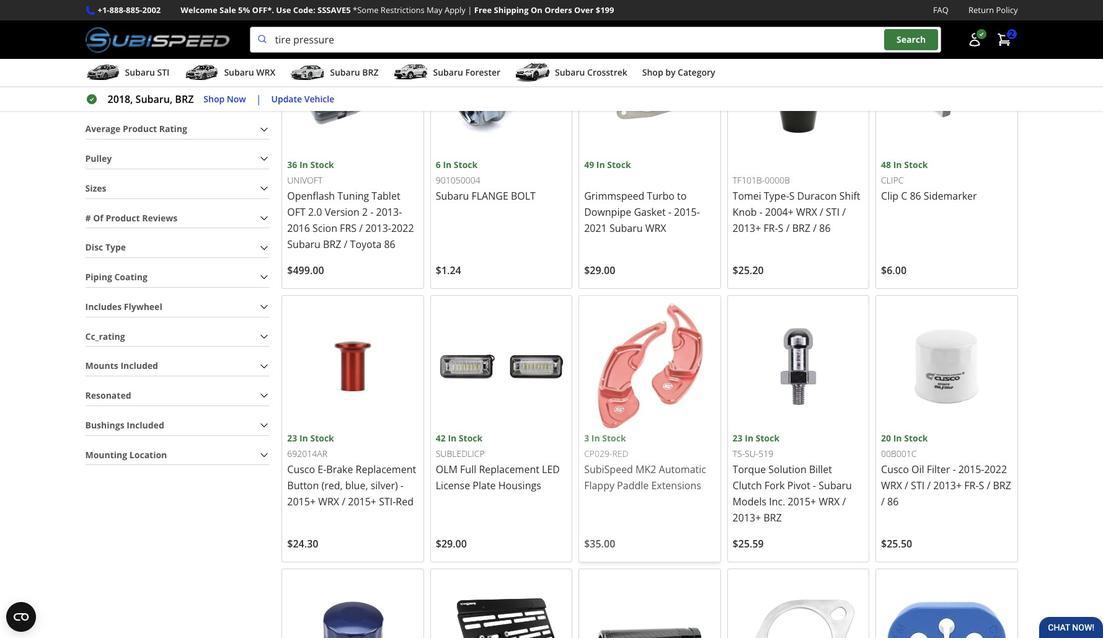Task type: vqa. For each thing, say whether or not it's contained in the screenshot.
the middle This
no



Task type: locate. For each thing, give the bounding box(es) containing it.
fr- for 2022
[[965, 479, 980, 493]]

extensions
[[652, 479, 702, 493]]

1 cusco from the left
[[288, 463, 315, 477]]

sale
[[220, 4, 236, 16]]

86 inside 48 in stock clipc clip c 86 sidemarker
[[911, 189, 922, 203]]

turbo
[[647, 189, 675, 203]]

2015+ down blue,
[[348, 495, 377, 509]]

in right the 20
[[894, 433, 903, 444]]

in inside 20 in stock 00b001c cusco oil filter - 2015-2022 wrx / sti / 2013+ fr-s / brz / 86
[[894, 433, 903, 444]]

0 horizontal spatial 2022
[[392, 221, 414, 235]]

on
[[531, 4, 543, 16]]

2015- inside grimmspeed turbo to downpipe gasket - 2015- 2021 subaru wrx
[[675, 205, 701, 219]]

tomei type-s duracon shift knob - 2004+ wrx / sti / 2013+ fr-s / brz / 86 image
[[733, 27, 864, 158]]

23 inside the 23 in stock 692014ar cusco e-brake replacement button (red, blue, silver) - 2015+ wrx / 2015+ sti-red
[[288, 433, 297, 444]]

clip c 86 sidemarker image
[[882, 27, 1013, 158]]

1 vertical spatial 2022
[[985, 463, 1008, 477]]

flywheel
[[124, 301, 162, 313]]

a subaru forester thumbnail image image
[[394, 63, 428, 82]]

full
[[461, 463, 477, 477]]

$29.00 down license
[[436, 538, 467, 551]]

2 2015+ from the left
[[348, 495, 377, 509]]

in inside 23 in stock ts-su-519 torque solution billet clutch fork pivot - subaru models inc. 2015+ wrx / 2013+ brz
[[745, 433, 754, 444]]

1 horizontal spatial 2015-
[[959, 463, 985, 477]]

2013+ inside 23 in stock ts-su-519 torque solution billet clutch fork pivot - subaru models inc. 2015+ wrx / 2013+ brz
[[733, 511, 762, 525]]

2015+ inside 23 in stock ts-su-519 torque solution billet clutch fork pivot - subaru models inc. 2015+ wrx / 2013+ brz
[[788, 495, 817, 509]]

ts-
[[733, 448, 745, 460]]

86 inside 20 in stock 00b001c cusco oil filter - 2015-2022 wrx / sti / 2013+ fr-s / brz / 86
[[888, 495, 899, 509]]

1 23 from the left
[[288, 433, 297, 444]]

20
[[882, 433, 892, 444]]

1 vertical spatial 2
[[362, 205, 368, 219]]

(red,
[[322, 479, 343, 493]]

2022 inside 20 in stock 00b001c cusco oil filter - 2015-2022 wrx / sti / 2013+ fr-s / brz / 86
[[985, 463, 1008, 477]]

brz
[[363, 66, 379, 78], [175, 93, 194, 106], [793, 221, 811, 235], [323, 238, 342, 251], [994, 479, 1012, 493], [764, 511, 782, 525]]

by
[[666, 66, 676, 78]]

cusco e-brake replacement button (red, blue, silver) - 2015+ wrx / 2015+ sti-red image
[[288, 301, 419, 432]]

included inside dropdown button
[[121, 360, 158, 372]]

cusco inside the 23 in stock 692014ar cusco e-brake replacement button (red, blue, silver) - 2015+ wrx / 2015+ sti-red
[[288, 463, 315, 477]]

2013+ down 'filter'
[[934, 479, 963, 493]]

# of product reviews button
[[85, 209, 270, 228]]

2013+ inside 20 in stock 00b001c cusco oil filter - 2015-2022 wrx / sti / 2013+ fr-s / brz / 86
[[934, 479, 963, 493]]

$499.00
[[288, 264, 324, 277]]

$29.00 for olm full replacement led license plate housings
[[436, 538, 467, 551]]

in right 48
[[894, 159, 903, 171]]

grimmspeed
[[585, 189, 645, 203]]

0 horizontal spatial 23
[[288, 433, 297, 444]]

wrx down duracon
[[797, 205, 818, 219]]

0 vertical spatial sti
[[157, 66, 170, 78]]

3 2015+ from the left
[[788, 495, 817, 509]]

0 vertical spatial shop
[[643, 66, 664, 78]]

stock inside 6 in stock 901050004 subaru flange bolt
[[454, 159, 478, 171]]

stock up the 519
[[756, 433, 780, 444]]

subaru left forester
[[433, 66, 463, 78]]

wrx up update
[[257, 66, 276, 78]]

subaru inside subaru forester dropdown button
[[433, 66, 463, 78]]

|
[[468, 4, 472, 16], [256, 93, 262, 106]]

cusco down 00b001c
[[882, 463, 910, 477]]

/ inside 23 in stock ts-su-519 torque solution billet clutch fork pivot - subaru models inc. 2015+ wrx / 2013+ brz
[[843, 495, 847, 509]]

2 horizontal spatial sti
[[912, 479, 925, 493]]

1 horizontal spatial 23
[[733, 433, 743, 444]]

0 horizontal spatial $29.00
[[436, 538, 467, 551]]

shop for shop now
[[204, 93, 225, 105]]

subaru up now
[[224, 66, 254, 78]]

20 in stock 00b001c cusco oil filter - 2015-2022 wrx / sti / 2013+ fr-s / brz / 86
[[882, 433, 1012, 509]]

0 vertical spatial 2015-
[[675, 205, 701, 219]]

pivot
[[788, 479, 811, 493]]

1 horizontal spatial fr-
[[965, 479, 980, 493]]

shop for shop by category
[[643, 66, 664, 78]]

23 up ts-
[[733, 433, 743, 444]]

23
[[288, 433, 297, 444], [733, 433, 743, 444]]

0 horizontal spatial sti
[[157, 66, 170, 78]]

0 horizontal spatial cusco
[[288, 463, 315, 477]]

cusco for cusco e-brake replacement button (red, blue, silver) - 2015+ wrx / 2015+ sti-red
[[288, 463, 315, 477]]

1 vertical spatial included
[[127, 419, 164, 431]]

stock inside 20 in stock 00b001c cusco oil filter - 2015-2022 wrx / sti / 2013+ fr-s / brz / 86
[[905, 433, 929, 444]]

stock inside 3 in stock cp029-red subispeed mk2 automatic flappy paddle extensions
[[603, 433, 627, 444]]

sti inside tf101b-0000b tomei type-s duracon shift knob - 2004+ wrx / sti / 2013+ fr-s / brz / 86
[[827, 205, 840, 219]]

*some
[[353, 4, 379, 16]]

cusco up button
[[288, 463, 315, 477]]

openflash
[[288, 189, 335, 203]]

fr- inside tf101b-0000b tomei type-s duracon shift knob - 2004+ wrx / sti / 2013+ fr-s / brz / 86
[[764, 221, 779, 235]]

subaru down 2016
[[288, 238, 321, 251]]

stock inside 48 in stock clipc clip c 86 sidemarker
[[905, 159, 929, 171]]

sti down oil
[[912, 479, 925, 493]]

solution
[[769, 463, 807, 477]]

2013+ for -
[[934, 479, 963, 493]]

in
[[300, 159, 308, 171], [443, 159, 452, 171], [597, 159, 605, 171], [894, 159, 903, 171], [300, 433, 308, 444], [448, 433, 457, 444], [592, 433, 600, 444], [745, 433, 754, 444], [894, 433, 903, 444]]

subaru down "downpipe"
[[610, 221, 643, 235]]

1 vertical spatial 2013+
[[934, 479, 963, 493]]

in inside 6 in stock 901050004 subaru flange bolt
[[443, 159, 452, 171]]

2015+ for wrx
[[348, 495, 377, 509]]

23 inside 23 in stock ts-su-519 torque solution billet clutch fork pivot - subaru models inc. 2015+ wrx / 2013+ brz
[[733, 433, 743, 444]]

stock for clip c 86 sidemarker
[[905, 159, 929, 171]]

- inside 20 in stock 00b001c cusco oil filter - 2015-2022 wrx / sti / 2013+ fr-s / brz / 86
[[953, 463, 957, 477]]

red
[[396, 495, 414, 509]]

s inside 20 in stock 00b001c cusco oil filter - 2015-2022 wrx / sti / 2013+ fr-s / brz / 86
[[980, 479, 985, 493]]

2015- down 'to'
[[675, 205, 701, 219]]

2 23 from the left
[[733, 433, 743, 444]]

in inside 3 in stock cp029-red subispeed mk2 automatic flappy paddle extensions
[[592, 433, 600, 444]]

in inside the 23 in stock 692014ar cusco e-brake replacement button (red, blue, silver) - 2015+ wrx / 2015+ sti-red
[[300, 433, 308, 444]]

1 vertical spatial $29.00
[[436, 538, 467, 551]]

2013- down tablet
[[376, 205, 402, 219]]

sti down duracon
[[827, 205, 840, 219]]

2 cusco from the left
[[882, 463, 910, 477]]

subaru inside 23 in stock ts-su-519 torque solution billet clutch fork pivot - subaru models inc. 2015+ wrx / 2013+ brz
[[819, 479, 853, 493]]

fr- inside 20 in stock 00b001c cusco oil filter - 2015-2022 wrx / sti / 2013+ fr-s / brz / 86
[[965, 479, 980, 493]]

86 right 'c' on the top right of page
[[911, 189, 922, 203]]

openflash tuning tablet oft 2.0 version 2 - 2013-2016 scion frs / 2013-2022 subaru brz / toyota 86 image
[[288, 27, 419, 158]]

2015- right 'filter'
[[959, 463, 985, 477]]

1 horizontal spatial s
[[790, 189, 795, 203]]

stock up the 901050004
[[454, 159, 478, 171]]

bushings
[[85, 419, 124, 431]]

0 horizontal spatial fr-
[[764, 221, 779, 235]]

forester
[[466, 66, 501, 78]]

grimmspeed aftermarket oe style axle back gasket - universal image
[[733, 575, 864, 639]]

open widget image
[[6, 603, 36, 632]]

wrx inside 23 in stock ts-su-519 torque solution billet clutch fork pivot - subaru models inc. 2015+ wrx / 2013+ brz
[[819, 495, 840, 509]]

| right now
[[256, 93, 262, 106]]

stock up the subledlicp
[[459, 433, 483, 444]]

2013+ down models
[[733, 511, 762, 525]]

2 horizontal spatial 2015+
[[788, 495, 817, 509]]

86 inside tf101b-0000b tomei type-s duracon shift knob - 2004+ wrx / sti / 2013+ fr-s / brz / 86
[[820, 221, 831, 235]]

in for cusco oil filter - 2015-2022 wrx / sti / 2013+ fr-s / brz / 86
[[894, 433, 903, 444]]

2013- up the toyota
[[366, 221, 392, 235]]

- right knob
[[760, 205, 763, 219]]

license
[[436, 479, 471, 493]]

2022 down tablet
[[392, 221, 414, 235]]

1 vertical spatial sti
[[827, 205, 840, 219]]

subaru inside subaru sti dropdown button
[[125, 66, 155, 78]]

stock up red
[[603, 433, 627, 444]]

wrx down gasket
[[646, 221, 667, 235]]

2004+
[[766, 205, 794, 219]]

1 horizontal spatial |
[[468, 4, 472, 16]]

in for olm full replacement led license plate housings
[[448, 433, 457, 444]]

0 vertical spatial $29.00
[[585, 264, 616, 277]]

48 in stock clipc clip c 86 sidemarker
[[882, 159, 978, 203]]

stock up 692014ar
[[311, 433, 334, 444]]

- inside the 23 in stock 692014ar cusco e-brake replacement button (red, blue, silver) - 2015+ wrx / 2015+ sti-red
[[401, 479, 404, 493]]

1 vertical spatial fr-
[[965, 479, 980, 493]]

subaru sti
[[125, 66, 170, 78]]

stock inside '36 in stock univoft openflash tuning tablet oft 2.0 version 2 - 2013- 2016 scion frs / 2013-2022 subaru brz / toyota 86'
[[311, 159, 334, 171]]

subaru inside grimmspeed turbo to downpipe gasket - 2015- 2021 subaru wrx
[[610, 221, 643, 235]]

1 vertical spatial product
[[106, 212, 140, 224]]

scion
[[313, 221, 338, 235]]

2 horizontal spatial s
[[980, 479, 985, 493]]

23 up 692014ar
[[288, 433, 297, 444]]

toyota
[[350, 238, 382, 251]]

48
[[882, 159, 892, 171]]

- up red
[[401, 479, 404, 493]]

- down turbo
[[669, 205, 672, 219]]

disc type button
[[85, 238, 270, 258]]

replacement up housings
[[479, 463, 540, 477]]

2015- inside 20 in stock 00b001c cusco oil filter - 2015-2022 wrx / sti / 2013+ fr-s / brz / 86
[[959, 463, 985, 477]]

1 horizontal spatial 2022
[[985, 463, 1008, 477]]

subaru crosstrek button
[[516, 62, 628, 86]]

0 horizontal spatial 2
[[362, 205, 368, 219]]

stock for subispeed mk2 automatic flappy paddle extensions
[[603, 433, 627, 444]]

subaru wrx
[[224, 66, 276, 78]]

piping
[[85, 271, 112, 283]]

2 vertical spatial sti
[[912, 479, 925, 493]]

subaru brz
[[330, 66, 379, 78]]

reviews
[[142, 212, 178, 224]]

- right 'pivot'
[[814, 479, 817, 493]]

included for mounts included
[[121, 360, 158, 372]]

subaru left crosstrek
[[555, 66, 585, 78]]

1 horizontal spatial sti
[[827, 205, 840, 219]]

$29.00 down 2021
[[585, 264, 616, 277]]

- right 'filter'
[[953, 463, 957, 477]]

86 down duracon
[[820, 221, 831, 235]]

stock inside 23 in stock ts-su-519 torque solution billet clutch fork pivot - subaru models inc. 2015+ wrx / 2013+ brz
[[756, 433, 780, 444]]

wrx down (red,
[[318, 495, 340, 509]]

in for openflash tuning tablet oft 2.0 version 2 - 2013- 2016 scion frs / 2013-2022 subaru brz / toyota 86
[[300, 159, 308, 171]]

0 vertical spatial included
[[121, 360, 158, 372]]

wrx inside the 23 in stock 692014ar cusco e-brake replacement button (red, blue, silver) - 2015+ wrx / 2015+ sti-red
[[318, 495, 340, 509]]

in up su-
[[745, 433, 754, 444]]

2015+ down 'pivot'
[[788, 495, 817, 509]]

stock right 48
[[905, 159, 929, 171]]

sti inside 20 in stock 00b001c cusco oil filter - 2015-2022 wrx / sti / 2013+ fr-s / brz / 86
[[912, 479, 925, 493]]

23 in stock 692014ar cusco e-brake replacement button (red, blue, silver) - 2015+ wrx / 2015+ sti-red
[[288, 433, 416, 509]]

included
[[121, 360, 158, 372], [127, 419, 164, 431]]

shop left by
[[643, 66, 664, 78]]

in right 36
[[300, 159, 308, 171]]

stock for olm full replacement led license plate housings
[[459, 433, 483, 444]]

/ inside the 23 in stock 692014ar cusco e-brake replacement button (red, blue, silver) - 2015+ wrx / 2015+ sti-red
[[342, 495, 346, 509]]

piping coating button
[[85, 268, 270, 287]]

2 replacement from the left
[[479, 463, 540, 477]]

1 horizontal spatial replacement
[[479, 463, 540, 477]]

sti
[[157, 66, 170, 78], [827, 205, 840, 219], [912, 479, 925, 493]]

1 replacement from the left
[[356, 463, 416, 477]]

2013+ inside tf101b-0000b tomei type-s duracon shift knob - 2004+ wrx / sti / 2013+ fr-s / brz / 86
[[733, 221, 762, 235]]

$25.59
[[733, 538, 764, 551]]

off*.
[[252, 4, 274, 16]]

shop inside dropdown button
[[643, 66, 664, 78]]

univoft
[[288, 174, 323, 186]]

stock inside the 23 in stock 692014ar cusco e-brake replacement button (red, blue, silver) - 2015+ wrx / 2015+ sti-red
[[311, 433, 334, 444]]

included right mounts
[[121, 360, 158, 372]]

subaru inside subaru wrx dropdown button
[[224, 66, 254, 78]]

0 horizontal spatial shop
[[204, 93, 225, 105]]

519
[[759, 448, 774, 460]]

stock for torque solution billet clutch fork pivot - subaru models inc. 2015+ wrx / 2013+ brz
[[756, 433, 780, 444]]

in for clip c 86 sidemarker
[[894, 159, 903, 171]]

cusco for cusco oil filter - 2015-2022 wrx / sti / 2013+ fr-s / brz / 86
[[882, 463, 910, 477]]

wrx inside grimmspeed turbo to downpipe gasket - 2015- 2021 subaru wrx
[[646, 221, 667, 235]]

brake
[[327, 463, 353, 477]]

shop by category
[[643, 66, 716, 78]]

stock up 00b001c
[[905, 433, 929, 444]]

0 horizontal spatial 2015-
[[675, 205, 701, 219]]

in inside 48 in stock clipc clip c 86 sidemarker
[[894, 159, 903, 171]]

0 horizontal spatial replacement
[[356, 463, 416, 477]]

2.0
[[308, 205, 322, 219]]

2015+ down button
[[288, 495, 316, 509]]

product down 2018, subaru, brz
[[123, 123, 157, 135]]

grimmspeed turbo to downpipe gasket - 2015-2021 subaru wrx image
[[585, 27, 716, 158]]

86
[[911, 189, 922, 203], [820, 221, 831, 235], [384, 238, 396, 251], [888, 495, 899, 509]]

- down tablet
[[371, 205, 374, 219]]

0 vertical spatial 2022
[[392, 221, 414, 235]]

in inside '36 in stock univoft openflash tuning tablet oft 2.0 version 2 - 2013- 2016 scion frs / 2013-2022 subaru brz / toyota 86'
[[300, 159, 308, 171]]

in up 692014ar
[[300, 433, 308, 444]]

subaru up vehicle
[[330, 66, 360, 78]]

product right of
[[106, 212, 140, 224]]

$29.00 for grimmspeed turbo to downpipe gasket - 2015- 2021 subaru wrx
[[585, 264, 616, 277]]

sssave5
[[318, 4, 351, 16]]

2015+
[[288, 495, 316, 509], [348, 495, 377, 509], [788, 495, 817, 509]]

shop inside 'link'
[[204, 93, 225, 105]]

sti inside dropdown button
[[157, 66, 170, 78]]

1 vertical spatial s
[[779, 221, 784, 235]]

1 vertical spatial 2015-
[[959, 463, 985, 477]]

in for cusco e-brake replacement button (red, blue, silver) - 2015+ wrx / 2015+ sti-red
[[300, 433, 308, 444]]

0 horizontal spatial 2015+
[[288, 495, 316, 509]]

stock inside 42 in stock subledlicp olm full replacement led license plate housings
[[459, 433, 483, 444]]

in right 49
[[597, 159, 605, 171]]

2 vertical spatial s
[[980, 479, 985, 493]]

may
[[427, 4, 443, 16]]

23 for su-
[[733, 433, 743, 444]]

subaru
[[125, 66, 155, 78], [224, 66, 254, 78], [330, 66, 360, 78], [433, 66, 463, 78], [555, 66, 585, 78], [436, 189, 469, 203], [610, 221, 643, 235], [288, 238, 321, 251], [819, 479, 853, 493]]

subaru inside 'subaru brz' dropdown button
[[330, 66, 360, 78]]

0 horizontal spatial |
[[256, 93, 262, 106]]

2013+ down knob
[[733, 221, 762, 235]]

49
[[585, 159, 595, 171]]

shop
[[643, 66, 664, 78], [204, 93, 225, 105]]

2 down policy
[[1010, 28, 1015, 40]]

replacement up silver)
[[356, 463, 416, 477]]

2013+
[[733, 221, 762, 235], [934, 479, 963, 493], [733, 511, 762, 525]]

replacement inside 42 in stock subledlicp olm full replacement led license plate housings
[[479, 463, 540, 477]]

2022 right 'filter'
[[985, 463, 1008, 477]]

cusco inside 20 in stock 00b001c cusco oil filter - 2015-2022 wrx / sti / 2013+ fr-s / brz / 86
[[882, 463, 910, 477]]

2 down tuning
[[362, 205, 368, 219]]

in inside 42 in stock subledlicp olm full replacement led license plate housings
[[448, 433, 457, 444]]

flappy
[[585, 479, 615, 493]]

23 in stock ts-su-519 torque solution billet clutch fork pivot - subaru models inc. 2015+ wrx / 2013+ brz
[[733, 433, 853, 525]]

in right 6
[[443, 159, 452, 171]]

0 vertical spatial fr-
[[764, 221, 779, 235]]

subispeed
[[585, 463, 634, 477]]

subaru down the 901050004
[[436, 189, 469, 203]]

wrx inside 20 in stock 00b001c cusco oil filter - 2015-2022 wrx / sti / 2013+ fr-s / brz / 86
[[882, 479, 903, 493]]

in right 42
[[448, 433, 457, 444]]

sti up the subaru, at the top of the page
[[157, 66, 170, 78]]

0 horizontal spatial s
[[779, 221, 784, 235]]

subaru flange bolt image
[[436, 27, 567, 158]]

wrx down billet
[[819, 495, 840, 509]]

subaru wrx button
[[185, 62, 276, 86]]

a subaru brz thumbnail image image
[[291, 63, 325, 82]]

86 inside '36 in stock univoft openflash tuning tablet oft 2.0 version 2 - 2013- 2016 scion frs / 2013-2022 subaru brz / toyota 86'
[[384, 238, 396, 251]]

in right 3
[[592, 433, 600, 444]]

0 vertical spatial s
[[790, 189, 795, 203]]

1 horizontal spatial 2
[[1010, 28, 1015, 40]]

1 horizontal spatial 2015+
[[348, 495, 377, 509]]

subledlicp
[[436, 448, 485, 460]]

subaru down billet
[[819, 479, 853, 493]]

2015+ for models
[[788, 495, 817, 509]]

| left free
[[468, 4, 472, 16]]

1 vertical spatial shop
[[204, 93, 225, 105]]

0 vertical spatial 2013+
[[733, 221, 762, 235]]

included inside dropdown button
[[127, 419, 164, 431]]

stock up univoft
[[311, 159, 334, 171]]

0 vertical spatial 2
[[1010, 28, 1015, 40]]

duracon
[[798, 189, 838, 203]]

1 horizontal spatial shop
[[643, 66, 664, 78]]

subispeed mk2 automatic flappy paddle extensions image
[[585, 301, 716, 432]]

shop left now
[[204, 93, 225, 105]]

mounts included
[[85, 360, 158, 372]]

1 horizontal spatial $29.00
[[585, 264, 616, 277]]

subaru up 2018, subaru, brz
[[125, 66, 155, 78]]

6
[[436, 159, 441, 171]]

a subaru crosstrek thumbnail image image
[[516, 63, 550, 82]]

1 horizontal spatial cusco
[[882, 463, 910, 477]]

in for subispeed mk2 automatic flappy paddle extensions
[[592, 433, 600, 444]]

mounts
[[85, 360, 118, 372]]

885-
[[126, 4, 142, 16]]

wrx down 00b001c
[[882, 479, 903, 493]]

36 in stock univoft openflash tuning tablet oft 2.0 version 2 - 2013- 2016 scion frs / 2013-2022 subaru brz / toyota 86
[[288, 159, 414, 251]]

86 right the toyota
[[384, 238, 396, 251]]

red
[[613, 448, 629, 460]]

frs
[[340, 221, 357, 235]]

2 button
[[991, 27, 1019, 52]]

tf101b-
[[733, 174, 765, 186]]

button image
[[968, 32, 983, 47]]

86 up $25.50
[[888, 495, 899, 509]]

pulley
[[85, 153, 112, 164]]

included up location
[[127, 419, 164, 431]]

2 vertical spatial 2013+
[[733, 511, 762, 525]]

sizes
[[85, 182, 106, 194]]



Task type: describe. For each thing, give the bounding box(es) containing it.
apply
[[445, 4, 466, 16]]

return
[[969, 4, 995, 16]]

- inside grimmspeed turbo to downpipe gasket - 2015- 2021 subaru wrx
[[669, 205, 672, 219]]

brz inside 23 in stock ts-su-519 torque solution billet clutch fork pivot - subaru models inc. 2015+ wrx / 2013+ brz
[[764, 511, 782, 525]]

+1-888-885-2002
[[98, 4, 161, 16]]

mounts included button
[[85, 357, 270, 376]]

sti for tomei
[[827, 205, 840, 219]]

grimmspeed front license plate relocation kit - 2018+ subaru wrx / sti / 13-22 toyota gr86 / subaru brz image
[[436, 575, 567, 639]]

mk2
[[636, 463, 657, 477]]

36
[[288, 159, 297, 171]]

version
[[325, 205, 360, 219]]

brz inside '36 in stock univoft openflash tuning tablet oft 2.0 version 2 - 2013- 2016 scion frs / 2013-2022 subaru brz / toyota 86'
[[323, 238, 342, 251]]

oil
[[912, 463, 925, 477]]

2 inside button
[[1010, 28, 1015, 40]]

00b001c
[[882, 448, 917, 460]]

clip
[[882, 189, 899, 203]]

in for torque solution billet clutch fork pivot - subaru models inc. 2015+ wrx / 2013+ brz
[[745, 433, 754, 444]]

2013+ for knob
[[733, 221, 762, 235]]

of
[[93, 212, 103, 224]]

policy
[[997, 4, 1019, 16]]

subaru inside '36 in stock univoft openflash tuning tablet oft 2.0 version 2 - 2013- 2016 scion frs / 2013-2022 subaru brz / toyota 86'
[[288, 238, 321, 251]]

faq
[[934, 4, 949, 16]]

average product rating
[[85, 123, 187, 135]]

filter
[[928, 463, 951, 477]]

shop now link
[[204, 92, 246, 106]]

$25.20
[[733, 264, 764, 277]]

subispeed logo image
[[85, 27, 230, 53]]

torque
[[733, 463, 766, 477]]

wrx inside dropdown button
[[257, 66, 276, 78]]

brz inside 'subaru brz' dropdown button
[[363, 66, 379, 78]]

shift
[[840, 189, 861, 203]]

stock for openflash tuning tablet oft 2.0 version 2 - 2013- 2016 scion frs / 2013-2022 subaru brz / toyota 86
[[311, 159, 334, 171]]

welcome
[[181, 4, 218, 16]]

a subaru wrx thumbnail image image
[[185, 63, 219, 82]]

fr- for 2004+
[[764, 221, 779, 235]]

blitz oil filter - 2015-2022 wrx / 2013+ fr-s / brz / 86 image
[[288, 575, 419, 639]]

tf101b-0000b tomei type-s duracon shift knob - 2004+ wrx / sti / 2013+ fr-s / brz / 86
[[733, 174, 861, 235]]

includes
[[85, 301, 122, 313]]

shop now
[[204, 93, 246, 105]]

shop by category button
[[643, 62, 716, 86]]

piping coating
[[85, 271, 148, 283]]

2 inside '36 in stock univoft openflash tuning tablet oft 2.0 version 2 - 2013- 2016 scion frs / 2013-2022 subaru brz / toyota 86'
[[362, 205, 368, 219]]

tuning
[[338, 189, 369, 203]]

stock for cusco oil filter - 2015-2022 wrx / sti / 2013+ fr-s / brz / 86
[[905, 433, 929, 444]]

shipping
[[494, 4, 529, 16]]

1 vertical spatial 2013-
[[366, 221, 392, 235]]

torque solution billet clutch fork pivot - subaru models inc. 2015+ wrx / 2013+ brz image
[[733, 301, 864, 432]]

rating
[[159, 123, 187, 135]]

vehicle
[[305, 93, 335, 105]]

olm signature series ebrake handle (black carbon w/ black) - 2015-2021 subaru wrx / sti / 2013-2021 scion fr-s / subaru brz / toyota 86 / 2014-2018 forester / 2013-2017 crosstrek image
[[585, 575, 716, 639]]

stock for cusco e-brake replacement button (red, blue, silver) - 2015+ wrx / 2015+ sti-red
[[311, 433, 334, 444]]

subaru,
[[136, 93, 173, 106]]

olm full replacement led license plate housings image
[[436, 301, 567, 432]]

$25.50
[[882, 538, 913, 551]]

a subaru sti thumbnail image image
[[85, 63, 120, 82]]

type
[[105, 242, 126, 253]]

clipc
[[882, 174, 904, 186]]

5%
[[238, 4, 250, 16]]

return policy
[[969, 4, 1019, 16]]

subaru inside subaru crosstrek dropdown button
[[555, 66, 585, 78]]

bushings included button
[[85, 416, 270, 435]]

$199
[[596, 4, 615, 16]]

blue,
[[346, 479, 368, 493]]

23 for cusco
[[288, 433, 297, 444]]

clutch
[[733, 479, 762, 493]]

knob
[[733, 205, 757, 219]]

disc
[[85, 242, 103, 253]]

1 vertical spatial |
[[256, 93, 262, 106]]

#
[[85, 212, 91, 224]]

$1.24
[[436, 264, 462, 277]]

resonated button
[[85, 387, 270, 406]]

6 in stock 901050004 subaru flange bolt
[[436, 159, 536, 203]]

- inside 23 in stock ts-su-519 torque solution billet clutch fork pivot - subaru models inc. 2015+ wrx / 2013+ brz
[[814, 479, 817, 493]]

s for stock
[[980, 479, 985, 493]]

restrictions
[[381, 4, 425, 16]]

- inside tf101b-0000b tomei type-s duracon shift knob - 2004+ wrx / sti / 2013+ fr-s / brz / 86
[[760, 205, 763, 219]]

0000b
[[765, 174, 791, 186]]

code:
[[293, 4, 316, 16]]

over
[[575, 4, 594, 16]]

692014ar
[[288, 448, 328, 460]]

901050004
[[436, 174, 481, 186]]

mounting location button
[[85, 446, 270, 465]]

welcome sale 5% off*. use code: sssave5
[[181, 4, 351, 16]]

cobb urethane exhaust hangers - 2015+ wrx / 2015+ sti / 2013+ fr-s / brz image
[[882, 575, 1013, 639]]

42 in stock subledlicp olm full replacement led license plate housings
[[436, 433, 560, 493]]

42
[[436, 433, 446, 444]]

0 vertical spatial |
[[468, 4, 472, 16]]

category
[[678, 66, 716, 78]]

- inside '36 in stock univoft openflash tuning tablet oft 2.0 version 2 - 2013- 2016 scion frs / 2013-2022 subaru brz / toyota 86'
[[371, 205, 374, 219]]

+1-
[[98, 4, 110, 16]]

now
[[227, 93, 246, 105]]

housings
[[499, 479, 542, 493]]

faq link
[[934, 4, 949, 17]]

type-
[[765, 189, 790, 203]]

disc type
[[85, 242, 126, 253]]

sti-
[[379, 495, 396, 509]]

subaru crosstrek
[[555, 66, 628, 78]]

models
[[733, 495, 767, 509]]

average product rating button
[[85, 120, 270, 139]]

e-
[[318, 463, 327, 477]]

brz inside tf101b-0000b tomei type-s duracon shift knob - 2004+ wrx / sti / 2013+ fr-s / brz / 86
[[793, 221, 811, 235]]

*some restrictions may apply | free shipping on orders over $199
[[353, 4, 615, 16]]

s for tomei
[[779, 221, 784, 235]]

mounting
[[85, 449, 127, 461]]

2022 inside '36 in stock univoft openflash tuning tablet oft 2.0 version 2 - 2013- 2016 scion frs / 2013-2022 subaru brz / toyota 86'
[[392, 221, 414, 235]]

cusco oil filter - 2015-2022 wrx / sti / 2013+ fr-s / brz / 86 image
[[882, 301, 1013, 432]]

search input field
[[250, 27, 942, 53]]

update
[[272, 93, 302, 105]]

wrx inside tf101b-0000b tomei type-s duracon shift knob - 2004+ wrx / sti / 2013+ fr-s / brz / 86
[[797, 205, 818, 219]]

1 2015+ from the left
[[288, 495, 316, 509]]

button
[[288, 479, 319, 493]]

c
[[902, 189, 908, 203]]

replacement inside the 23 in stock 692014ar cusco e-brake replacement button (red, blue, silver) - 2015+ wrx / 2015+ sti-red
[[356, 463, 416, 477]]

0 vertical spatial product
[[123, 123, 157, 135]]

subaru brz button
[[291, 62, 379, 86]]

0 vertical spatial 2013-
[[376, 205, 402, 219]]

in for subaru flange bolt
[[443, 159, 452, 171]]

plate
[[473, 479, 496, 493]]

sti for stock
[[912, 479, 925, 493]]

su-
[[745, 448, 759, 460]]

included for bushings included
[[127, 419, 164, 431]]

subaru inside 6 in stock 901050004 subaru flange bolt
[[436, 189, 469, 203]]

stock for subaru flange bolt
[[454, 159, 478, 171]]

brz inside 20 in stock 00b001c cusco oil filter - 2015-2022 wrx / sti / 2013+ fr-s / brz / 86
[[994, 479, 1012, 493]]

cc_rating button
[[85, 327, 270, 346]]

stock right 49
[[608, 159, 632, 171]]



